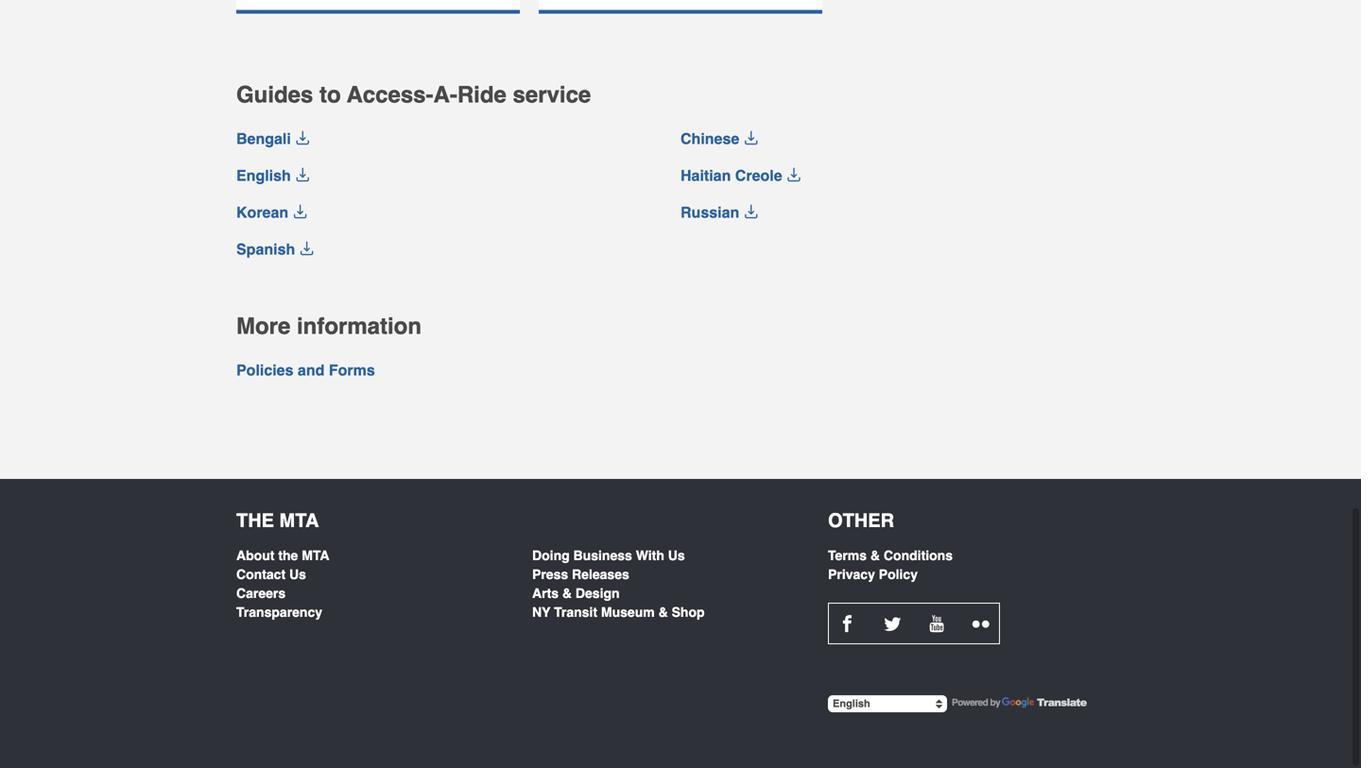 Task type: vqa. For each thing, say whether or not it's contained in the screenshot.
the leftmost changes
no



Task type: describe. For each thing, give the bounding box(es) containing it.
downloadable image for korean
[[293, 204, 308, 219]]

transparency link
[[236, 603, 503, 622]]

forms
[[329, 362, 375, 379]]

doing business with us press releases arts & design ny transit museum & shop
[[532, 548, 705, 620]]

business
[[574, 548, 633, 564]]

privacy policy link
[[829, 566, 1095, 584]]

terms & conditions privacy policy
[[829, 548, 953, 583]]

to
[[320, 82, 341, 108]]

guides
[[236, 82, 313, 108]]

museum
[[601, 605, 655, 620]]

press
[[532, 567, 569, 583]]

translate
[[1038, 696, 1087, 710]]

haitian creole button
[[681, 165, 1116, 187]]

downloadable image for russian
[[744, 204, 759, 219]]

conditions
[[884, 548, 953, 564]]

by
[[991, 698, 1001, 709]]

spanish
[[236, 241, 295, 258]]

information
[[297, 313, 422, 339]]

with
[[636, 548, 665, 564]]

more
[[236, 313, 291, 339]]

chinese button
[[681, 128, 1116, 150]]

powered by
[[952, 698, 1001, 709]]

mta inside about the mta contact us careers transparency
[[302, 548, 330, 564]]

us inside doing business with us press releases arts & design ny transit museum & shop
[[668, 548, 685, 564]]

ride
[[458, 82, 507, 108]]

doing business with us link
[[532, 547, 799, 566]]

flickr image
[[973, 616, 990, 633]]

other
[[829, 510, 895, 532]]

other link
[[829, 510, 895, 532]]

& inside terms & conditions privacy policy
[[871, 548, 881, 564]]

design
[[576, 586, 620, 601]]

english
[[236, 167, 291, 184]]

spanish button
[[236, 238, 681, 261]]

about the mta link
[[236, 547, 503, 566]]

facebook image
[[839, 616, 856, 633]]

downloadable image for english
[[295, 167, 310, 182]]

policies
[[236, 362, 294, 379]]

downloadable image for haitian creole
[[787, 167, 802, 182]]

terms & conditions link
[[829, 547, 1095, 566]]

policies and forms
[[236, 362, 375, 379]]

haitian
[[681, 167, 731, 184]]

0 vertical spatial mta
[[280, 510, 319, 532]]



Task type: locate. For each thing, give the bounding box(es) containing it.
terms
[[829, 548, 867, 564]]

about
[[236, 548, 275, 564]]

downloadable image inside russian button
[[744, 204, 759, 219]]

privacy
[[829, 567, 876, 583]]

& up the transit
[[563, 586, 572, 601]]

creole
[[736, 167, 783, 184]]

google translate image
[[1003, 698, 1036, 711]]

twitter image
[[885, 616, 902, 633]]

& down arts & design link
[[659, 605, 668, 620]]

bengali button
[[236, 128, 681, 150]]

downloadable image for chinese
[[744, 130, 759, 145]]

0 horizontal spatial &
[[563, 586, 572, 601]]

downloadable image right spanish
[[300, 241, 315, 256]]

1 vertical spatial downloadable image
[[744, 204, 759, 219]]

downloadable image right creole
[[787, 167, 802, 182]]

policy
[[879, 567, 918, 583]]

&
[[871, 548, 881, 564], [563, 586, 572, 601], [659, 605, 668, 620]]

us up press releases link at bottom
[[668, 548, 685, 564]]

downloadable image right korean at the top of page
[[293, 204, 308, 219]]

downloadable image inside chinese button
[[744, 130, 759, 145]]

downloadable image inside korean button
[[293, 204, 308, 219]]

downloadable image inside spanish button
[[300, 241, 315, 256]]

ny
[[532, 605, 551, 620]]

arts & design link
[[532, 584, 799, 603]]

contact us link
[[236, 566, 503, 584]]

downloadable image right bengali
[[295, 130, 310, 145]]

section
[[0, 434, 1362, 479]]

the
[[236, 510, 274, 532]]

downloadable image
[[295, 130, 310, 145], [744, 130, 759, 145], [787, 167, 802, 182], [293, 204, 308, 219]]

and
[[298, 362, 325, 379]]

contact
[[236, 567, 286, 583]]

arts
[[532, 586, 559, 601]]

powered
[[952, 698, 989, 709]]

downloadable image inside haitian creole button
[[787, 167, 802, 182]]

downloadable image for bengali
[[295, 130, 310, 145]]

mta right the the
[[302, 548, 330, 564]]

korean
[[236, 204, 289, 221]]

service
[[513, 82, 591, 108]]

mta
[[280, 510, 319, 532], [302, 548, 330, 564]]

press releases link
[[532, 566, 799, 584]]

1 vertical spatial us
[[289, 567, 306, 583]]

releases
[[572, 567, 630, 583]]

downloadable image
[[295, 167, 310, 182], [744, 204, 759, 219], [300, 241, 315, 256]]

us down the the
[[289, 567, 306, 583]]

policies and forms button
[[236, 359, 681, 382]]

careers link
[[236, 584, 503, 603]]

downloadable image inside english button
[[295, 167, 310, 182]]

downloadable image for spanish
[[300, 241, 315, 256]]

1 horizontal spatial us
[[668, 548, 685, 564]]

1 vertical spatial mta
[[302, 548, 330, 564]]

downloadable image down creole
[[744, 204, 759, 219]]

1 horizontal spatial &
[[659, 605, 668, 620]]

transparency
[[236, 605, 323, 620]]

chinese
[[681, 130, 740, 147]]

1 vertical spatial &
[[563, 586, 572, 601]]

sort image
[[936, 699, 943, 710]]

about the mta contact us careers transparency
[[236, 548, 330, 620]]

us inside about the mta contact us careers transparency
[[289, 567, 306, 583]]

transit
[[554, 605, 598, 620]]

the mta
[[236, 510, 319, 532]]

guides to access-a-ride service
[[236, 82, 591, 108]]

russian button
[[681, 201, 1116, 224]]

doing
[[532, 548, 570, 564]]

0 horizontal spatial us
[[289, 567, 306, 583]]

more information
[[236, 313, 422, 339]]

haitian creole
[[681, 167, 783, 184]]

0 vertical spatial &
[[871, 548, 881, 564]]

the mta link
[[236, 510, 319, 532]]

the
[[278, 548, 298, 564]]

access-
[[347, 82, 434, 108]]

downloadable image inside bengali button
[[295, 130, 310, 145]]

ny transit museum & shop link
[[532, 603, 799, 622]]

russian
[[681, 204, 740, 221]]

0 vertical spatial downloadable image
[[295, 167, 310, 182]]

2 vertical spatial downloadable image
[[300, 241, 315, 256]]

& right terms
[[871, 548, 881, 564]]

shop
[[672, 605, 705, 620]]

a-
[[434, 82, 458, 108]]

2 vertical spatial &
[[659, 605, 668, 620]]

youtube image
[[930, 616, 945, 633]]

0 vertical spatial us
[[668, 548, 685, 564]]

bengali
[[236, 130, 291, 147]]

korean button
[[236, 201, 681, 224]]

us
[[668, 548, 685, 564], [289, 567, 306, 583]]

careers
[[236, 586, 286, 601]]

downloadable image up creole
[[744, 130, 759, 145]]

downloadable image right english
[[295, 167, 310, 182]]

english button
[[236, 165, 681, 187]]

mta up the the
[[280, 510, 319, 532]]

2 horizontal spatial &
[[871, 548, 881, 564]]



